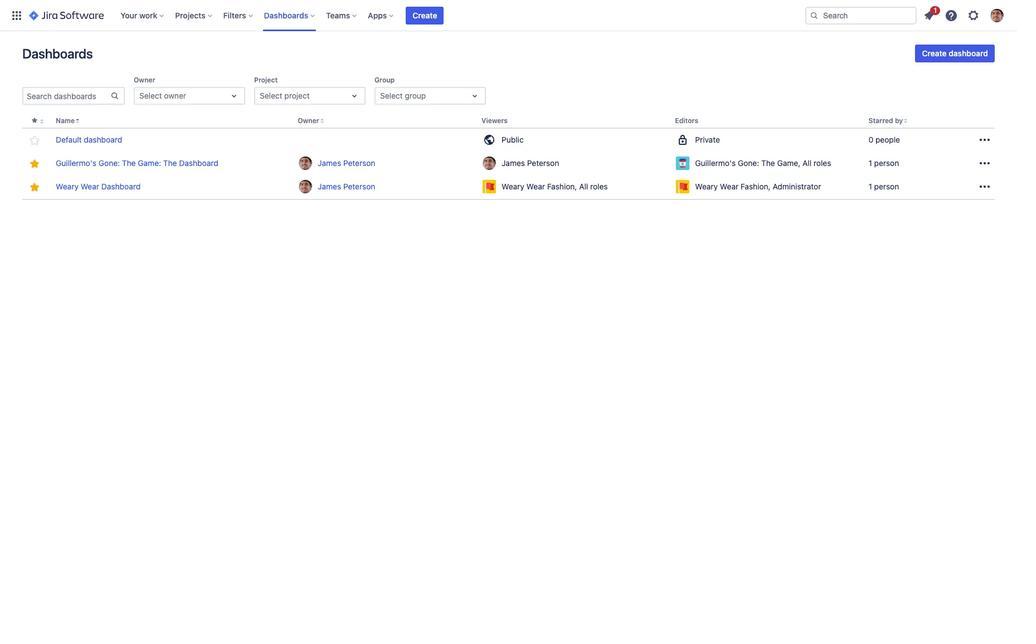 Task type: locate. For each thing, give the bounding box(es) containing it.
fashion,
[[547, 182, 577, 191], [741, 182, 771, 191]]

gone:
[[99, 158, 120, 168], [738, 158, 759, 168]]

public
[[502, 135, 524, 144]]

create
[[413, 10, 437, 20], [922, 48, 947, 58]]

weary right star weary wear dashboard icon on the left
[[56, 182, 79, 191]]

select
[[139, 91, 162, 100], [260, 91, 282, 100], [380, 91, 403, 100]]

2 james peterson link from the top
[[298, 179, 473, 195]]

1 vertical spatial create
[[922, 48, 947, 58]]

0 vertical spatial 1 person
[[869, 158, 899, 168]]

2 more image from the top
[[978, 157, 992, 170]]

1 person for guillermo's gone: the game, all roles
[[869, 158, 899, 168]]

work
[[139, 10, 157, 20]]

1 vertical spatial 1
[[869, 158, 872, 168]]

0 horizontal spatial weary
[[56, 182, 79, 191]]

weary down the private
[[695, 182, 718, 191]]

3 wear from the left
[[720, 182, 739, 191]]

0 horizontal spatial dashboard
[[84, 135, 122, 144]]

2 weary from the left
[[502, 182, 524, 191]]

2 wear from the left
[[527, 182, 545, 191]]

default dashboard link
[[56, 134, 122, 146]]

dashboard for create dashboard
[[949, 48, 988, 58]]

select down project
[[260, 91, 282, 100]]

1 horizontal spatial open image
[[468, 89, 482, 103]]

0 vertical spatial dashboards
[[264, 10, 308, 20]]

1 horizontal spatial roles
[[814, 158, 831, 168]]

appswitcher icon image
[[10, 9, 23, 22]]

1 horizontal spatial fashion,
[[741, 182, 771, 191]]

1 gone: from the left
[[99, 158, 120, 168]]

name button
[[56, 117, 75, 125]]

select project
[[260, 91, 310, 100]]

your work
[[121, 10, 157, 20]]

3 weary from the left
[[695, 182, 718, 191]]

filters button
[[220, 6, 257, 24]]

0 horizontal spatial fashion,
[[547, 182, 577, 191]]

select down group
[[380, 91, 403, 100]]

guillermo's down the private
[[695, 158, 736, 168]]

1
[[934, 6, 937, 14], [869, 158, 872, 168], [869, 182, 872, 191]]

more image for 1 person
[[978, 157, 992, 170]]

game:
[[138, 158, 161, 168]]

dashboard inside button
[[949, 48, 988, 58]]

1 guillermo's from the left
[[56, 158, 96, 168]]

0 horizontal spatial select
[[139, 91, 162, 100]]

guillermo's for guillermo's gone: the game: the dashboard
[[56, 158, 96, 168]]

banner containing your work
[[0, 0, 1017, 31]]

settings image
[[967, 9, 981, 22]]

create down notifications image on the right of page
[[922, 48, 947, 58]]

weary wear fashion, all roles
[[502, 182, 608, 191]]

wear for weary wear fashion, all roles
[[527, 182, 545, 191]]

dashboard down guillermo's gone: the game: the dashboard 'link'
[[101, 182, 141, 191]]

james peterson link
[[298, 156, 473, 171], [298, 179, 473, 195]]

0 horizontal spatial dashboards
[[22, 46, 93, 61]]

1 vertical spatial more image
[[978, 157, 992, 170]]

1 horizontal spatial wear
[[527, 182, 545, 191]]

roles
[[814, 158, 831, 168], [590, 182, 608, 191]]

editors
[[675, 117, 698, 125]]

1 horizontal spatial dashboard
[[949, 48, 988, 58]]

0 horizontal spatial gone:
[[99, 158, 120, 168]]

0 vertical spatial dashboard
[[179, 158, 218, 168]]

more image for 0 people
[[978, 133, 992, 147]]

1 james peterson link from the top
[[298, 156, 473, 171]]

3 the from the left
[[761, 158, 775, 168]]

notifications image
[[923, 9, 936, 22]]

weary wear fashion, administrator
[[695, 182, 821, 191]]

guillermo's down default
[[56, 158, 96, 168]]

2 horizontal spatial weary
[[695, 182, 718, 191]]

0 vertical spatial 1
[[934, 6, 937, 14]]

2 select from the left
[[260, 91, 282, 100]]

filters
[[223, 10, 246, 20]]

primary element
[[7, 0, 805, 31]]

wear for weary wear dashboard
[[81, 182, 99, 191]]

0 horizontal spatial roles
[[590, 182, 608, 191]]

guillermo's gone: the game: the dashboard
[[56, 158, 218, 168]]

more image
[[978, 180, 992, 194]]

create for create
[[413, 10, 437, 20]]

james peterson
[[318, 158, 375, 168], [502, 158, 559, 168], [318, 182, 375, 191]]

guillermo's inside 'link'
[[56, 158, 96, 168]]

1 select from the left
[[139, 91, 162, 100]]

1 vertical spatial james peterson link
[[298, 179, 473, 195]]

0 vertical spatial more image
[[978, 133, 992, 147]]

1 vertical spatial 1 person
[[869, 182, 899, 191]]

owner down project
[[298, 117, 319, 125]]

1 horizontal spatial create
[[922, 48, 947, 58]]

1 vertical spatial roles
[[590, 182, 608, 191]]

1 fashion, from the left
[[547, 182, 577, 191]]

star weary wear dashboard image
[[28, 181, 41, 194]]

dashboards button
[[261, 6, 319, 24]]

1 vertical spatial all
[[579, 182, 588, 191]]

0 vertical spatial create
[[413, 10, 437, 20]]

1 horizontal spatial select
[[260, 91, 282, 100]]

your
[[121, 10, 137, 20]]

person
[[874, 158, 899, 168], [874, 182, 899, 191]]

2 horizontal spatial wear
[[720, 182, 739, 191]]

dashboard
[[179, 158, 218, 168], [101, 182, 141, 191]]

your profile and settings image
[[991, 9, 1004, 22]]

peterson for weary
[[343, 182, 375, 191]]

2 1 person from the top
[[869, 182, 899, 191]]

dashboards up search dashboards text field
[[22, 46, 93, 61]]

james
[[318, 158, 341, 168], [502, 158, 525, 168], [318, 182, 341, 191]]

1 person
[[869, 158, 899, 168], [869, 182, 899, 191]]

0 vertical spatial dashboard
[[949, 48, 988, 58]]

weary wear dashboard
[[56, 182, 141, 191]]

weary for weary wear fashion, all roles
[[502, 182, 524, 191]]

1 horizontal spatial dashboard
[[179, 158, 218, 168]]

people
[[876, 135, 900, 144]]

dashboard right game:
[[179, 158, 218, 168]]

1 horizontal spatial guillermo's
[[695, 158, 736, 168]]

banner
[[0, 0, 1017, 31]]

1 more image from the top
[[978, 133, 992, 147]]

3 select from the left
[[380, 91, 403, 100]]

the right game:
[[163, 158, 177, 168]]

weary down public
[[502, 182, 524, 191]]

Group text field
[[380, 90, 382, 101]]

wear for weary wear fashion, administrator
[[720, 182, 739, 191]]

dashboards details element
[[22, 114, 995, 200]]

all
[[803, 158, 812, 168], [579, 182, 588, 191]]

create inside 'primary' element
[[413, 10, 437, 20]]

1 horizontal spatial gone:
[[738, 158, 759, 168]]

1 vertical spatial dashboard
[[84, 135, 122, 144]]

0 people
[[869, 135, 900, 144]]

0 vertical spatial all
[[803, 158, 812, 168]]

more image
[[978, 133, 992, 147], [978, 157, 992, 170]]

owner inside dashboards details element
[[298, 117, 319, 125]]

select for select group
[[380, 91, 403, 100]]

0 horizontal spatial wear
[[81, 182, 99, 191]]

help image
[[945, 9, 958, 22]]

owner up owner text box
[[134, 76, 155, 84]]

Owner text field
[[139, 90, 141, 101]]

2 horizontal spatial select
[[380, 91, 403, 100]]

1 horizontal spatial all
[[803, 158, 812, 168]]

open image
[[348, 89, 361, 103], [468, 89, 482, 103]]

gone: up the weary wear dashboard
[[99, 158, 120, 168]]

2 fashion, from the left
[[741, 182, 771, 191]]

0 horizontal spatial guillermo's
[[56, 158, 96, 168]]

jira software image
[[29, 9, 104, 22], [29, 9, 104, 22]]

1 vertical spatial owner
[[298, 117, 319, 125]]

1 horizontal spatial dashboards
[[264, 10, 308, 20]]

select left owner
[[139, 91, 162, 100]]

2 gone: from the left
[[738, 158, 759, 168]]

guillermo's for guillermo's gone: the game, all roles
[[695, 158, 736, 168]]

wear
[[81, 182, 99, 191], [527, 182, 545, 191], [720, 182, 739, 191]]

create button
[[406, 6, 444, 24]]

select for select project
[[260, 91, 282, 100]]

1 open image from the left
[[348, 89, 361, 103]]

dashboards right filters popup button
[[264, 10, 308, 20]]

2 person from the top
[[874, 182, 899, 191]]

1 vertical spatial dashboard
[[101, 182, 141, 191]]

peterson
[[343, 158, 375, 168], [527, 158, 559, 168], [343, 182, 375, 191]]

teams
[[326, 10, 350, 20]]

select for select owner
[[139, 91, 162, 100]]

gone: inside 'link'
[[99, 158, 120, 168]]

1 person from the top
[[874, 158, 899, 168]]

1 horizontal spatial owner
[[298, 117, 319, 125]]

1 weary from the left
[[56, 182, 79, 191]]

dashboard down settings 'image'
[[949, 48, 988, 58]]

0 horizontal spatial the
[[122, 158, 136, 168]]

group
[[375, 76, 395, 84]]

create right apps popup button
[[413, 10, 437, 20]]

1 horizontal spatial the
[[163, 158, 177, 168]]

gone: up weary wear fashion, administrator
[[738, 158, 759, 168]]

2 open image from the left
[[468, 89, 482, 103]]

dashboards
[[264, 10, 308, 20], [22, 46, 93, 61]]

weary wear dashboard link
[[56, 181, 141, 192]]

0 vertical spatial owner
[[134, 76, 155, 84]]

2 the from the left
[[163, 158, 177, 168]]

the left game:
[[122, 158, 136, 168]]

1 1 person from the top
[[869, 158, 899, 168]]

2 vertical spatial 1
[[869, 182, 872, 191]]

1 wear from the left
[[81, 182, 99, 191]]

open image for group
[[468, 89, 482, 103]]

0 horizontal spatial open image
[[348, 89, 361, 103]]

1 vertical spatial dashboards
[[22, 46, 93, 61]]

person for guillermo's gone: the game, all roles
[[874, 158, 899, 168]]

default dashboard
[[56, 135, 122, 144]]

star guillermo's gone: the game: the dashboard image
[[28, 157, 41, 171]]

0 horizontal spatial create
[[413, 10, 437, 20]]

1 the from the left
[[122, 158, 136, 168]]

1 horizontal spatial weary
[[502, 182, 524, 191]]

Search dashboards text field
[[23, 88, 110, 104]]

the
[[122, 158, 136, 168], [163, 158, 177, 168], [761, 158, 775, 168]]

2 guillermo's from the left
[[695, 158, 736, 168]]

0 vertical spatial james peterson link
[[298, 156, 473, 171]]

dashboard
[[949, 48, 988, 58], [84, 135, 122, 144]]

guillermo's
[[56, 158, 96, 168], [695, 158, 736, 168]]

weary
[[56, 182, 79, 191], [502, 182, 524, 191], [695, 182, 718, 191]]

teams button
[[323, 6, 361, 24]]

1 vertical spatial person
[[874, 182, 899, 191]]

the left the game,
[[761, 158, 775, 168]]

owner
[[134, 76, 155, 84], [298, 117, 319, 125]]

0 vertical spatial person
[[874, 158, 899, 168]]

2 horizontal spatial the
[[761, 158, 775, 168]]

dashboard right default
[[84, 135, 122, 144]]



Task type: vqa. For each thing, say whether or not it's contained in the screenshot.
38 minutes ago on the left top of the page
no



Task type: describe. For each thing, give the bounding box(es) containing it.
apps button
[[365, 6, 398, 24]]

open image
[[227, 89, 241, 103]]

person for weary wear fashion, administrator
[[874, 182, 899, 191]]

group
[[405, 91, 426, 100]]

the for guillermo's gone: the game, all roles
[[761, 158, 775, 168]]

guillermo's gone: the game, all roles
[[695, 158, 831, 168]]

0 horizontal spatial all
[[579, 182, 588, 191]]

search image
[[810, 11, 819, 20]]

0 horizontal spatial owner
[[134, 76, 155, 84]]

administrator
[[773, 182, 821, 191]]

starred by
[[869, 117, 903, 125]]

game,
[[777, 158, 801, 168]]

weary for weary wear dashboard
[[56, 182, 79, 191]]

peterson for james
[[343, 158, 375, 168]]

guillermo's gone: the game: the dashboard link
[[56, 158, 218, 169]]

starred by button
[[869, 117, 903, 125]]

private
[[695, 135, 720, 144]]

apps
[[368, 10, 387, 20]]

open image for project
[[348, 89, 361, 103]]

james peterson for james
[[318, 158, 375, 168]]

select owner
[[139, 91, 186, 100]]

james peterson link for james peterson
[[298, 156, 473, 171]]

your work button
[[117, 6, 168, 24]]

fashion, for all
[[547, 182, 577, 191]]

1 for weary wear fashion, administrator
[[869, 182, 872, 191]]

0
[[869, 135, 874, 144]]

default
[[56, 135, 82, 144]]

projects button
[[172, 6, 217, 24]]

james for weary
[[318, 182, 341, 191]]

1 for guillermo's gone: the game, all roles
[[869, 158, 872, 168]]

Search field
[[805, 6, 917, 24]]

name
[[56, 117, 75, 125]]

project
[[254, 76, 278, 84]]

viewers
[[482, 117, 508, 125]]

project
[[285, 91, 310, 100]]

owner
[[164, 91, 186, 100]]

projects
[[175, 10, 205, 20]]

starred
[[869, 117, 893, 125]]

the for guillermo's gone: the game: the dashboard
[[122, 158, 136, 168]]

owner button
[[298, 117, 319, 125]]

star default dashboard image
[[28, 134, 41, 147]]

james for james
[[318, 158, 341, 168]]

by
[[895, 117, 903, 125]]

1 person for weary wear fashion, administrator
[[869, 182, 899, 191]]

dashboards inside dropdown button
[[264, 10, 308, 20]]

dashboard inside 'link'
[[179, 158, 218, 168]]

gone: for game,
[[738, 158, 759, 168]]

0 vertical spatial roles
[[814, 158, 831, 168]]

james peterson for weary
[[318, 182, 375, 191]]

weary for weary wear fashion, administrator
[[695, 182, 718, 191]]

gone: for game:
[[99, 158, 120, 168]]

create dashboard button
[[916, 45, 995, 62]]

create for create dashboard
[[922, 48, 947, 58]]

dashboard for default dashboard
[[84, 135, 122, 144]]

select group
[[380, 91, 426, 100]]

create dashboard
[[922, 48, 988, 58]]

james peterson link for weary wear fashion, all roles
[[298, 179, 473, 195]]

fashion, for administrator
[[741, 182, 771, 191]]

0 horizontal spatial dashboard
[[101, 182, 141, 191]]

Project text field
[[260, 90, 262, 101]]



